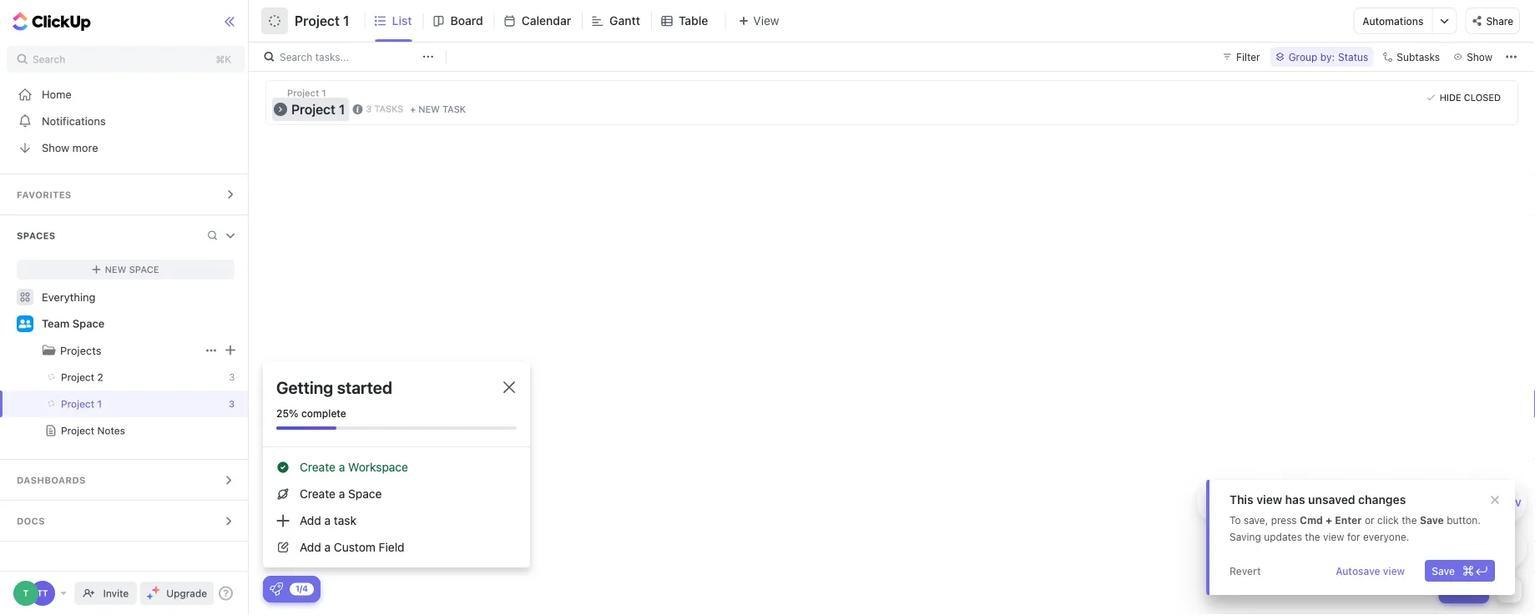 Task type: vqa. For each thing, say whether or not it's contained in the screenshot.
the Notifications
yes



Task type: describe. For each thing, give the bounding box(es) containing it.
1 inside project 1 dropdown button
[[339, 101, 345, 117]]

&
[[1493, 498, 1500, 509]]

getting
[[276, 377, 333, 397]]

team space
[[42, 317, 105, 330]]

project 1 down search tasks...
[[287, 88, 326, 99]]

show for show
[[1467, 51, 1493, 63]]

workspace
[[348, 460, 408, 474]]

project notes
[[61, 425, 125, 437]]

t
[[23, 589, 29, 598]]

tt
[[37, 589, 48, 598]]

a for task
[[324, 514, 331, 528]]

Search tasks... text field
[[280, 45, 418, 68]]

status
[[1338, 51, 1368, 63]]

everyone.
[[1363, 531, 1409, 543]]

view button
[[725, 10, 784, 31]]

project for project notes link
[[61, 425, 94, 437]]

search tasks...
[[280, 51, 349, 63]]

hide closed button
[[1423, 89, 1505, 106]]

updates
[[1264, 531, 1302, 543]]

project 1 button
[[288, 3, 349, 39]]

search for search
[[33, 53, 65, 65]]

autosave view
[[1336, 565, 1405, 577]]

to
[[1230, 514, 1241, 526]]

docs
[[17, 516, 45, 527]]

tasks...
[[315, 51, 349, 63]]

3 for project 2
[[229, 372, 235, 383]]

projects
[[60, 344, 101, 357]]

automations
[[1363, 15, 1424, 27]]

3 inside 3 tasks + new task
[[366, 103, 372, 114]]

cmd
[[1300, 514, 1323, 526]]

save inside button
[[1432, 565, 1455, 577]]

dropdown menu image
[[226, 345, 236, 355]]

space for new space
[[129, 264, 159, 275]]

notifications
[[42, 115, 106, 127]]

spaces
[[17, 230, 56, 241]]

project 2 link
[[0, 364, 218, 391]]

view for this
[[1257, 493, 1282, 507]]

table
[[679, 14, 708, 28]]

saving
[[1230, 531, 1261, 543]]

started
[[337, 377, 392, 397]]

hide
[[1440, 92, 1461, 103]]

show button
[[1448, 47, 1498, 67]]

list info image
[[353, 104, 363, 114]]

task
[[1460, 584, 1483, 596]]

create a space
[[300, 487, 382, 501]]

gantt link
[[610, 0, 647, 42]]

create for create a workspace
[[300, 460, 336, 474]]

25%
[[276, 407, 299, 419]]

list link
[[392, 0, 419, 42]]

onboarding checklist button image
[[270, 583, 283, 596]]

1 horizontal spatial the
[[1402, 514, 1417, 526]]

view
[[753, 14, 779, 28]]

share
[[1486, 15, 1513, 27]]

project for project 1 link
[[61, 398, 94, 410]]

this view has unsaved changes to save, press cmd + enter or click the save button. saving updates the view for everyone.
[[1230, 493, 1481, 543]]

search for search tasks...
[[280, 51, 312, 63]]

project 2
[[61, 371, 103, 383]]

group
[[1289, 51, 1318, 63]]

home
[[42, 88, 72, 101]]

board link
[[450, 0, 490, 42]]

button.
[[1447, 514, 1481, 526]]

team space link
[[42, 311, 236, 337]]

custom
[[334, 541, 376, 554]]

home link
[[0, 81, 251, 108]]

subtasks button
[[1377, 47, 1445, 67]]

for
[[1347, 531, 1360, 543]]

enter
[[1335, 514, 1362, 526]]

excel & csv
[[1467, 498, 1522, 509]]

hide closed
[[1440, 92, 1501, 103]]

excel
[[1467, 498, 1491, 509]]

a for space
[[339, 487, 345, 501]]

excel & csv link
[[1448, 482, 1527, 523]]

3 tasks + new task
[[366, 103, 466, 115]]

add for add a custom field
[[300, 541, 321, 554]]

more
[[72, 141, 98, 154]]

25% complete
[[276, 407, 346, 419]]

autosave
[[1336, 565, 1380, 577]]

new inside 3 tasks + new task
[[419, 104, 440, 115]]

create a workspace
[[300, 460, 408, 474]]



Task type: locate. For each thing, give the bounding box(es) containing it.
1 horizontal spatial view
[[1323, 531, 1344, 543]]

1 horizontal spatial search
[[280, 51, 312, 63]]

the
[[1402, 514, 1417, 526], [1305, 531, 1320, 543]]

search
[[280, 51, 312, 63], [33, 53, 65, 65]]

board
[[450, 14, 483, 28]]

space
[[129, 264, 159, 275], [72, 317, 105, 330], [348, 487, 382, 501]]

by:
[[1320, 51, 1335, 63]]

1 projects link from the left
[[2, 337, 201, 364]]

click
[[1377, 514, 1399, 526]]

a down create a workspace
[[339, 487, 345, 501]]

project inside project 1 dropdown button
[[291, 101, 335, 117]]

team
[[42, 317, 70, 330]]

1 vertical spatial +
[[1326, 514, 1332, 526]]

sparkle svg 2 image
[[147, 594, 153, 600]]

a
[[339, 460, 345, 474], [339, 487, 345, 501], [324, 514, 331, 528], [324, 541, 331, 554]]

0 vertical spatial add
[[300, 514, 321, 528]]

new space
[[105, 264, 159, 275]]

invite
[[103, 588, 129, 599]]

onboarding checklist button element
[[270, 583, 283, 596]]

favorites button
[[0, 174, 251, 215]]

share button
[[1465, 8, 1520, 34]]

1 horizontal spatial space
[[129, 264, 159, 275]]

show inside dropdown button
[[1467, 51, 1493, 63]]

1 vertical spatial the
[[1305, 531, 1320, 543]]

1 create from the top
[[300, 460, 336, 474]]

add down add a task
[[300, 541, 321, 554]]

create
[[300, 460, 336, 474], [300, 487, 336, 501]]

1 down tasks...
[[322, 88, 326, 99]]

space up projects
[[72, 317, 105, 330]]

project notes link
[[0, 417, 218, 444]]

project down search tasks...
[[287, 88, 319, 99]]

1 vertical spatial space
[[72, 317, 105, 330]]

view left for
[[1323, 531, 1344, 543]]

create up create a space
[[300, 460, 336, 474]]

a for custom
[[324, 541, 331, 554]]

new
[[419, 104, 440, 115], [105, 264, 126, 275]]

1 vertical spatial view
[[1323, 531, 1344, 543]]

0 vertical spatial 3
[[366, 103, 372, 114]]

space for team space
[[72, 317, 105, 330]]

a up create a space
[[339, 460, 345, 474]]

+ inside 3 tasks + new task
[[410, 104, 416, 115]]

project 1 inside 'sidebar' navigation
[[61, 398, 102, 410]]

user friends image
[[19, 319, 31, 329]]

show down share button
[[1467, 51, 1493, 63]]

tasks
[[374, 103, 403, 114]]

task inside 3 tasks + new task
[[443, 104, 466, 115]]

project inside project 2 link
[[61, 371, 94, 383]]

a for workspace
[[339, 460, 345, 474]]

add
[[300, 514, 321, 528], [300, 541, 321, 554]]

press
[[1271, 514, 1297, 526]]

create for create a space
[[300, 487, 336, 501]]

project inside project notes link
[[61, 425, 94, 437]]

save,
[[1244, 514, 1268, 526]]

filter
[[1236, 51, 1260, 63]]

everything
[[42, 291, 95, 303]]

1 vertical spatial task
[[334, 514, 357, 528]]

+ right cmd
[[1326, 514, 1332, 526]]

upgrade link
[[140, 582, 214, 605]]

3 for project 1
[[229, 399, 235, 409]]

projects link
[[2, 337, 201, 364], [60, 337, 201, 364]]

+ right the tasks
[[410, 104, 416, 115]]

1 horizontal spatial task
[[443, 104, 466, 115]]

1 vertical spatial create
[[300, 487, 336, 501]]

project up search tasks...
[[295, 13, 340, 29]]

2 horizontal spatial view
[[1383, 565, 1405, 577]]

complete
[[301, 407, 346, 419]]

project for project 2 link
[[61, 371, 94, 383]]

2 vertical spatial 3
[[229, 399, 235, 409]]

1 horizontal spatial new
[[419, 104, 440, 115]]

2
[[97, 371, 103, 383]]

0 vertical spatial space
[[129, 264, 159, 275]]

a down add a task
[[324, 541, 331, 554]]

0 horizontal spatial view
[[1257, 493, 1282, 507]]

space down create a workspace
[[348, 487, 382, 501]]

1 horizontal spatial +
[[1326, 514, 1332, 526]]

view inside button
[[1383, 565, 1405, 577]]

add down create a space
[[300, 514, 321, 528]]

2 horizontal spatial space
[[348, 487, 382, 501]]

add for add a task
[[300, 514, 321, 528]]

2 vertical spatial space
[[348, 487, 382, 501]]

csv
[[1502, 498, 1522, 509]]

project 1 left 'list info' image at the top
[[291, 101, 345, 117]]

view
[[1257, 493, 1282, 507], [1323, 531, 1344, 543], [1383, 565, 1405, 577]]

0 horizontal spatial show
[[42, 141, 69, 154]]

0 horizontal spatial space
[[72, 317, 105, 330]]

space up everything 'link' at left
[[129, 264, 159, 275]]

project left 'list info' image at the top
[[291, 101, 335, 117]]

0 vertical spatial show
[[1467, 51, 1493, 63]]

the down cmd
[[1305, 531, 1320, 543]]

task down create a space
[[334, 514, 357, 528]]

2 projects link from the left
[[60, 337, 201, 364]]

1 vertical spatial new
[[105, 264, 126, 275]]

show
[[1467, 51, 1493, 63], [42, 141, 69, 154]]

task right the tasks
[[443, 104, 466, 115]]

project for project 1 dropdown button
[[291, 101, 335, 117]]

2 add from the top
[[300, 541, 321, 554]]

sidebar navigation
[[0, 0, 252, 615]]

save inside this view has unsaved changes to save, press cmd + enter or click the save button. saving updates the view for everyone.
[[1420, 514, 1444, 526]]

new up everything 'link' at left
[[105, 264, 126, 275]]

closed
[[1464, 92, 1501, 103]]

add a custom field
[[300, 541, 405, 554]]

0 vertical spatial the
[[1402, 514, 1417, 526]]

project 1 down project 2
[[61, 398, 102, 410]]

0 vertical spatial view
[[1257, 493, 1282, 507]]

2 create from the top
[[300, 487, 336, 501]]

0 vertical spatial new
[[419, 104, 440, 115]]

search inside 'sidebar' navigation
[[33, 53, 65, 65]]

1 down '2'
[[97, 398, 102, 410]]

0 vertical spatial task
[[443, 104, 466, 115]]

autosave view button
[[1329, 560, 1412, 582]]

dashboards
[[17, 475, 86, 486]]

project down project 2
[[61, 398, 94, 410]]

filter button
[[1216, 47, 1267, 67]]

revert
[[1230, 565, 1261, 577]]

1 add from the top
[[300, 514, 321, 528]]

view down "everyone."
[[1383, 565, 1405, 577]]

getting started
[[276, 377, 392, 397]]

close image
[[503, 381, 515, 393]]

a down create a space
[[324, 514, 331, 528]]

1 vertical spatial add
[[300, 541, 321, 554]]

0 vertical spatial create
[[300, 460, 336, 474]]

sparkle svg 1 image
[[152, 586, 160, 594]]

1 vertical spatial 3
[[229, 372, 235, 383]]

project 1 button
[[272, 97, 349, 121]]

show left more
[[42, 141, 69, 154]]

project inside project 1 link
[[61, 398, 94, 410]]

the right click on the bottom
[[1402, 514, 1417, 526]]

calendar link
[[521, 0, 578, 42]]

create up add a task
[[300, 487, 336, 501]]

0 horizontal spatial +
[[410, 104, 416, 115]]

subtasks
[[1397, 51, 1440, 63]]

0 horizontal spatial new
[[105, 264, 126, 275]]

automations button
[[1354, 8, 1432, 33]]

1/4
[[296, 584, 308, 594]]

show for show more
[[42, 141, 69, 154]]

search left tasks...
[[280, 51, 312, 63]]

notifications link
[[0, 108, 251, 134]]

+ inside this view has unsaved changes to save, press cmd + enter or click the save button. saving updates the view for everyone.
[[1326, 514, 1332, 526]]

0 horizontal spatial the
[[1305, 531, 1320, 543]]

or
[[1365, 514, 1375, 526]]

save down button.
[[1432, 565, 1455, 577]]

+
[[410, 104, 416, 115], [1326, 514, 1332, 526]]

save left button.
[[1420, 514, 1444, 526]]

notes
[[97, 425, 125, 437]]

gantt
[[610, 14, 640, 28]]

1
[[343, 13, 349, 29], [322, 88, 326, 99], [339, 101, 345, 117], [97, 398, 102, 410]]

2 vertical spatial view
[[1383, 565, 1405, 577]]

1 inside project 1 button
[[343, 13, 349, 29]]

project 1 inside button
[[295, 13, 349, 29]]

save button
[[1425, 560, 1495, 582]]

show more
[[42, 141, 98, 154]]

project left '2'
[[61, 371, 94, 383]]

new inside 'sidebar' navigation
[[105, 264, 126, 275]]

0 vertical spatial +
[[410, 104, 416, 115]]

0 horizontal spatial task
[[334, 514, 357, 528]]

everything link
[[0, 284, 251, 311]]

new right the tasks
[[419, 104, 440, 115]]

1 left 'list info' image at the top
[[339, 101, 345, 117]]

table link
[[679, 0, 715, 42]]

1 horizontal spatial show
[[1467, 51, 1493, 63]]

save
[[1420, 514, 1444, 526], [1432, 565, 1455, 577]]

1 inside project 1 link
[[97, 398, 102, 410]]

project left notes
[[61, 425, 94, 437]]

field
[[379, 541, 405, 554]]

add a task
[[300, 514, 357, 528]]

project inside project 1 button
[[295, 13, 340, 29]]

project 1
[[295, 13, 349, 29], [287, 88, 326, 99], [291, 101, 345, 117], [61, 398, 102, 410]]

project 1 inside dropdown button
[[291, 101, 345, 117]]

project 1 up search tasks...
[[295, 13, 349, 29]]

0 vertical spatial save
[[1420, 514, 1444, 526]]

unsaved
[[1308, 493, 1355, 507]]

view up save,
[[1257, 493, 1282, 507]]

1 up search tasks... 'text field'
[[343, 13, 349, 29]]

project 1 link
[[0, 391, 218, 417]]

show inside 'sidebar' navigation
[[42, 141, 69, 154]]

view for autosave
[[1383, 565, 1405, 577]]

1 vertical spatial save
[[1432, 565, 1455, 577]]

search up home
[[33, 53, 65, 65]]

favorites
[[17, 189, 71, 200]]

calendar
[[521, 14, 571, 28]]

⌘k
[[216, 53, 231, 65]]

group by: status
[[1289, 51, 1368, 63]]

changes
[[1358, 493, 1406, 507]]

1 vertical spatial show
[[42, 141, 69, 154]]

list
[[392, 14, 412, 28]]

upgrade
[[166, 588, 207, 599]]

has
[[1285, 493, 1305, 507]]

0 horizontal spatial search
[[33, 53, 65, 65]]

this
[[1230, 493, 1254, 507]]



